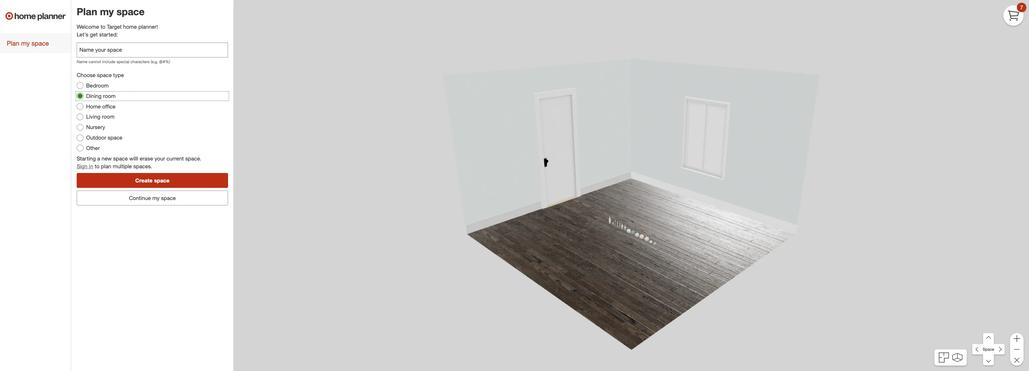 Task type: vqa. For each thing, say whether or not it's contained in the screenshot.
& in "link"
no



Task type: describe. For each thing, give the bounding box(es) containing it.
continue my space
[[129, 195, 176, 201]]

special
[[116, 59, 129, 64]]

my inside button
[[152, 195, 160, 201]]

spaces.
[[133, 163, 152, 170]]

living
[[86, 113, 100, 120]]

1 horizontal spatial plan
[[77, 5, 97, 18]]

Living room radio
[[77, 114, 83, 120]]

7
[[1021, 4, 1024, 11]]

0 vertical spatial plan my space
[[77, 5, 145, 18]]

started:
[[99, 31, 118, 38]]

space right outdoor
[[108, 134, 122, 141]]

sign in button
[[77, 162, 93, 170]]

name
[[77, 59, 88, 64]]

other
[[86, 145, 100, 151]]

dining room
[[86, 93, 116, 99]]

room for dining room
[[103, 93, 116, 99]]

plan inside "button"
[[7, 39, 19, 47]]

create
[[135, 177, 153, 184]]

starting a new space willl erase your current space. sign in to plan multiple spaces.
[[77, 155, 201, 170]]

0 vertical spatial my
[[100, 5, 114, 18]]

pan camera right 30° image
[[994, 344, 1005, 355]]

space down the create space button
[[161, 195, 176, 201]]

pan camera left 30° image
[[973, 344, 984, 355]]

welcome to target home planner! let's get started:
[[77, 23, 158, 38]]

space
[[983, 347, 995, 352]]

let's
[[77, 31, 88, 38]]

to inside welcome to target home planner! let's get started:
[[101, 23, 105, 30]]

home planner landing page image
[[5, 5, 66, 27]]

name cannot include special characters (e.g. @#%)
[[77, 59, 170, 64]]

sign
[[77, 163, 88, 170]]

space inside the starting a new space willl erase your current space. sign in to plan multiple spaces.
[[113, 155, 128, 162]]

your
[[155, 155, 165, 162]]

my inside "button"
[[21, 39, 30, 47]]

top view button icon image
[[939, 353, 950, 363]]

Bedroom radio
[[77, 82, 83, 89]]

multiple
[[113, 163, 132, 170]]

living room
[[86, 113, 115, 120]]

Dining room radio
[[77, 93, 83, 99]]

to inside the starting a new space willl erase your current space. sign in to plan multiple spaces.
[[95, 163, 100, 170]]

space up bedroom
[[97, 72, 112, 78]]



Task type: locate. For each thing, give the bounding box(es) containing it.
welcome
[[77, 23, 99, 30]]

plan my space up target
[[77, 5, 145, 18]]

0 vertical spatial plan
[[77, 5, 97, 18]]

new
[[102, 155, 112, 162]]

Outdoor space radio
[[77, 134, 83, 141]]

choose space type
[[77, 72, 124, 78]]

erase
[[140, 155, 153, 162]]

plan my space inside "button"
[[7, 39, 49, 47]]

a
[[97, 155, 100, 162]]

target
[[107, 23, 122, 30]]

room down office
[[102, 113, 115, 120]]

space
[[117, 5, 145, 18], [32, 39, 49, 47], [97, 72, 112, 78], [108, 134, 122, 141], [113, 155, 128, 162], [154, 177, 170, 184], [161, 195, 176, 201]]

current
[[167, 155, 184, 162]]

0 horizontal spatial my
[[21, 39, 30, 47]]

starting
[[77, 155, 96, 162]]

office
[[102, 103, 116, 110]]

cannot
[[89, 59, 101, 64]]

get
[[90, 31, 98, 38]]

bedroom
[[86, 82, 109, 89]]

0 horizontal spatial to
[[95, 163, 100, 170]]

plan
[[77, 5, 97, 18], [7, 39, 19, 47]]

(e.g.
[[151, 59, 158, 64]]

Other radio
[[77, 145, 83, 152]]

1 horizontal spatial to
[[101, 23, 105, 30]]

choose
[[77, 72, 96, 78]]

space.
[[185, 155, 201, 162]]

2 horizontal spatial my
[[152, 195, 160, 201]]

space inside "button"
[[32, 39, 49, 47]]

willl
[[129, 155, 138, 162]]

my down home planner landing page image
[[21, 39, 30, 47]]

my
[[100, 5, 114, 18], [21, 39, 30, 47], [152, 195, 160, 201]]

room up office
[[103, 93, 116, 99]]

tilt camera down 30° image
[[984, 355, 994, 365]]

1 vertical spatial plan
[[7, 39, 19, 47]]

1 horizontal spatial my
[[100, 5, 114, 18]]

space down home planner landing page image
[[32, 39, 49, 47]]

Home office radio
[[77, 103, 83, 110]]

in
[[89, 163, 93, 170]]

0 horizontal spatial plan
[[7, 39, 19, 47]]

space up multiple
[[113, 155, 128, 162]]

front view button icon image
[[953, 353, 963, 362]]

to up started: on the left of page
[[101, 23, 105, 30]]

plan my space
[[77, 5, 145, 18], [7, 39, 49, 47]]

planner!
[[138, 23, 158, 30]]

1 horizontal spatial plan my space
[[77, 5, 145, 18]]

room for living room
[[102, 113, 115, 120]]

0 vertical spatial room
[[103, 93, 116, 99]]

None text field
[[77, 43, 228, 57]]

continue my space button
[[77, 190, 228, 205]]

@#%)
[[159, 59, 170, 64]]

tilt camera up 30° image
[[984, 333, 994, 344]]

plan my space down home planner landing page image
[[7, 39, 49, 47]]

1 vertical spatial my
[[21, 39, 30, 47]]

create space
[[135, 177, 170, 184]]

my right 'continue'
[[152, 195, 160, 201]]

home
[[123, 23, 137, 30]]

nursery
[[86, 124, 105, 131]]

home office
[[86, 103, 116, 110]]

0 vertical spatial to
[[101, 23, 105, 30]]

7 button
[[1004, 3, 1027, 26]]

1 vertical spatial room
[[102, 113, 115, 120]]

characters
[[131, 59, 150, 64]]

room
[[103, 93, 116, 99], [102, 113, 115, 120]]

to right in
[[95, 163, 100, 170]]

space right create
[[154, 177, 170, 184]]

outdoor
[[86, 134, 106, 141]]

to
[[101, 23, 105, 30], [95, 163, 100, 170]]

plan my space button
[[0, 33, 71, 53]]

type
[[113, 72, 124, 78]]

include
[[102, 59, 115, 64]]

Nursery radio
[[77, 124, 83, 131]]

space up home
[[117, 5, 145, 18]]

0 horizontal spatial plan my space
[[7, 39, 49, 47]]

create space button
[[77, 173, 228, 188]]

outdoor space
[[86, 134, 122, 141]]

1 vertical spatial plan my space
[[7, 39, 49, 47]]

2 vertical spatial my
[[152, 195, 160, 201]]

plan
[[101, 163, 111, 170]]

my up target
[[100, 5, 114, 18]]

1 vertical spatial to
[[95, 163, 100, 170]]

continue
[[129, 195, 151, 201]]

dining
[[86, 93, 102, 99]]

home
[[86, 103, 101, 110]]



